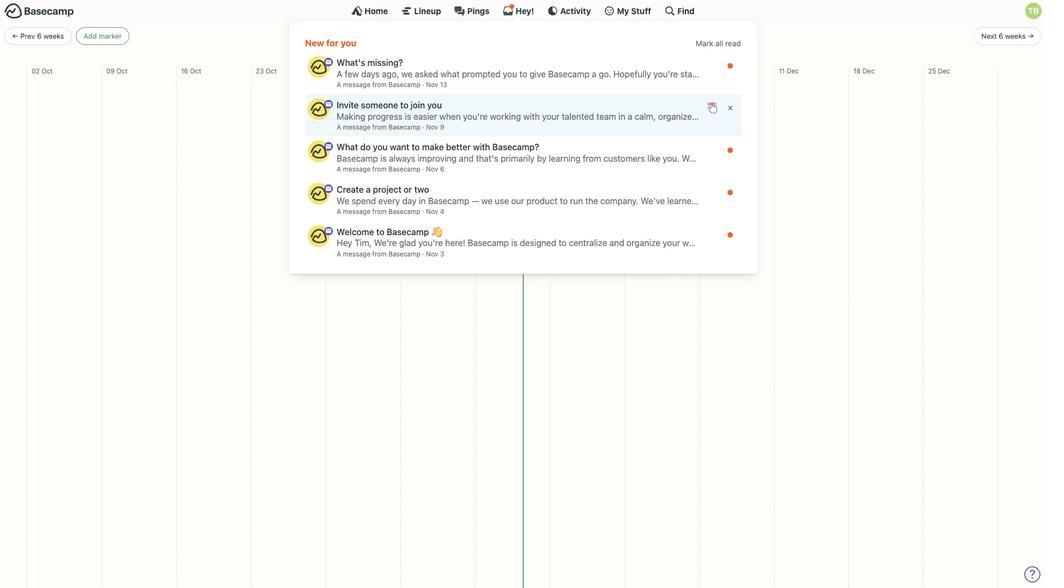 Task type: locate. For each thing, give the bounding box(es) containing it.
onboarding image for invite someone to join you
[[324, 100, 333, 109]]

1 horizontal spatial 6
[[440, 165, 444, 173]]

project down plot
[[373, 184, 402, 195]]

my stuff
[[617, 6, 651, 16]]

0 horizontal spatial and
[[448, 184, 462, 194]]

and down snapshot
[[543, 184, 558, 194]]

welcome inside main element
[[337, 227, 374, 237]]

add up 'welcome to basecamp 👋'
[[378, 205, 394, 216]]

dec for 18 dec
[[863, 67, 875, 75]]

basecamp image left create
[[308, 183, 330, 205]]

1 horizontal spatial add
[[378, 205, 394, 216]]

hey! button
[[503, 4, 534, 16]]

oct
[[41, 67, 53, 75], [116, 67, 128, 75], [190, 67, 201, 75], [266, 67, 277, 75], [341, 67, 352, 75]]

a
[[337, 81, 341, 89], [337, 123, 341, 131], [337, 165, 341, 173], [337, 208, 341, 215], [337, 250, 341, 258]]

onboarding image left what
[[324, 142, 333, 151]]

1 a from the top
[[337, 81, 341, 89]]

for right new
[[326, 38, 339, 48]]

oct right 30
[[341, 67, 352, 75]]

0 vertical spatial the
[[441, 146, 458, 159]]

4 onboarding image from the top
[[324, 227, 333, 236]]

1 vertical spatial add
[[378, 205, 394, 216]]

message down create
[[343, 208, 371, 215]]

0 horizontal spatial on
[[412, 184, 422, 194]]

5 message from the top
[[343, 250, 371, 258]]

4 message from the top
[[343, 208, 371, 215]]

add left marker
[[84, 32, 97, 40]]

0 horizontal spatial weeks
[[43, 32, 64, 40]]

0 horizontal spatial for
[[326, 38, 339, 48]]

marker
[[99, 32, 122, 40]]

1 horizontal spatial you
[[373, 142, 388, 152]]

0 horizontal spatial you
[[341, 38, 356, 48]]

projects down visual
[[488, 184, 520, 194]]

1 horizontal spatial welcome
[[378, 146, 426, 159]]

3 from from the top
[[372, 165, 387, 173]]

basecamp image left 30
[[308, 56, 330, 78]]

basecamp image
[[308, 141, 330, 162], [308, 183, 330, 205]]

3 basecamp image from the top
[[308, 225, 330, 247]]

project
[[373, 184, 402, 195], [476, 205, 503, 216]]

from up create a project or two
[[372, 165, 387, 173]]

3 a from the top
[[337, 165, 341, 173]]

projects up or
[[396, 171, 428, 181]]

from
[[372, 81, 387, 89], [372, 123, 387, 131], [372, 165, 387, 173], [372, 208, 387, 215], [372, 250, 387, 258]]

5 a from the top
[[337, 250, 341, 258]]

oct right 23
[[266, 67, 277, 75]]

1 horizontal spatial and
[[543, 184, 558, 194]]

1 weeks from the left
[[43, 32, 64, 40]]

a down create
[[337, 208, 341, 215]]

in
[[611, 171, 618, 181]]

lineup
[[414, 6, 441, 16]]

weeks left →
[[1005, 32, 1026, 40]]

0 horizontal spatial add
[[84, 32, 97, 40]]

a up create
[[337, 165, 341, 173]]

on up what, on the left of the page
[[430, 171, 440, 181]]

2 oct from the left
[[116, 67, 128, 75]]

dec for 25 dec
[[938, 67, 950, 75]]

← prev 6 weeks
[[12, 32, 64, 40]]

👋
[[431, 227, 440, 237]]

0 vertical spatial basecamp image
[[308, 141, 330, 162]]

nov 9 element
[[426, 123, 444, 131]]

oct right 02
[[41, 67, 53, 75]]

1 horizontal spatial the
[[555, 205, 568, 216]]

3 oct from the left
[[190, 67, 201, 75]]

4 from from the top
[[372, 208, 387, 215]]

welcome to basecamp 👋
[[337, 227, 440, 237]]

2 and from the left
[[543, 184, 558, 194]]

new
[[305, 38, 324, 48]]

on left what, on the left of the page
[[412, 184, 422, 194]]

25
[[928, 67, 936, 75]]

a right create
[[366, 184, 371, 195]]

my
[[617, 6, 629, 16]]

a inside main element
[[366, 184, 371, 195]]

lineup link
[[401, 5, 441, 16]]

5 oct from the left
[[341, 67, 352, 75]]

09
[[106, 67, 115, 75]]

snapshot
[[534, 171, 571, 181]]

18
[[854, 67, 861, 75]]

message
[[343, 81, 371, 89], [343, 123, 371, 131], [343, 165, 371, 173], [343, 208, 371, 215], [343, 250, 371, 258]]

basecamp down or
[[389, 208, 421, 215]]

a down 'welcome to basecamp 👋'
[[337, 250, 341, 258]]

stuff
[[631, 6, 651, 16]]

it
[[536, 205, 541, 216]]

you right do
[[373, 142, 388, 152]]

my stuff button
[[604, 5, 651, 16]]

2 vertical spatial basecamp image
[[308, 225, 330, 247]]

don't forget button
[[707, 102, 729, 135]]

the up nov 6 element
[[441, 146, 458, 159]]

nov
[[415, 67, 428, 75], [489, 67, 501, 75], [565, 67, 577, 75], [639, 67, 651, 75], [426, 81, 438, 89], [426, 123, 438, 131], [426, 165, 438, 173], [426, 208, 438, 215], [426, 250, 438, 258]]

welcome
[[378, 146, 426, 159], [337, 227, 374, 237]]

0 horizontal spatial welcome
[[337, 227, 374, 237]]

2 vertical spatial on
[[543, 205, 553, 216]]

message for what's
[[343, 81, 371, 89]]

message for create
[[343, 208, 371, 215]]

home
[[365, 6, 388, 16]]

2 basecamp image from the top
[[308, 183, 330, 205]]

new for you
[[305, 38, 356, 48]]

add start/end dates to a project link
[[378, 205, 503, 216]]

18 dec
[[854, 67, 875, 75]]

to down a message from basecamp nov 4
[[376, 227, 385, 237]]

create a project or two
[[337, 184, 429, 195]]

1 vertical spatial welcome
[[337, 227, 374, 237]]

onboarding image up 30
[[324, 58, 333, 66]]

onboarding image for welcome to basecamp 👋
[[324, 227, 333, 236]]

oct for 16 oct
[[190, 67, 201, 75]]

you
[[341, 38, 356, 48], [427, 100, 442, 110], [373, 142, 388, 152]]

4
[[440, 208, 444, 215]]

project down when
[[476, 205, 503, 216]]

who's
[[641, 171, 663, 181]]

what do you want to make better with basecamp?
[[337, 142, 539, 152]]

4 oct from the left
[[266, 67, 277, 75]]

0 vertical spatial add
[[84, 32, 97, 40]]

a
[[442, 171, 447, 181], [496, 171, 500, 181], [527, 171, 532, 181], [366, 184, 371, 195], [469, 205, 473, 216]]

2 dec from the left
[[787, 67, 799, 75]]

1 horizontal spatial project
[[476, 205, 503, 216]]

2 horizontal spatial you
[[427, 100, 442, 110]]

3 message from the top
[[343, 165, 371, 173]]

dec right 04
[[714, 67, 726, 75]]

5 from from the top
[[372, 250, 387, 258]]

04 dec
[[704, 67, 726, 75]]

of
[[573, 171, 581, 181]]

0 vertical spatial basecamp image
[[308, 56, 330, 78]]

start
[[523, 184, 541, 194]]

from for project
[[372, 208, 387, 215]]

basecamp up or
[[389, 165, 421, 173]]

dec for 11 dec
[[787, 67, 799, 75]]

2 basecamp image from the top
[[308, 98, 330, 120]]

onboarding image
[[324, 185, 333, 193]]

pings
[[467, 6, 490, 16]]

basecamp image down onboarding image
[[308, 225, 330, 247]]

what's
[[337, 57, 365, 68]]

view
[[516, 205, 534, 216]]

3 onboarding image from the top
[[324, 142, 333, 151]]

main element
[[0, 0, 1046, 274]]

basecamp image for invite someone to join you
[[308, 98, 330, 120]]

2 onboarding image from the top
[[324, 100, 333, 109]]

4 dec from the left
[[938, 67, 950, 75]]

from down 'welcome to basecamp 👋'
[[372, 250, 387, 258]]

from up 'welcome to basecamp 👋'
[[372, 208, 387, 215]]

1 basecamp image from the top
[[308, 56, 330, 78]]

dec right 11
[[787, 67, 799, 75]]

welcome for welcome to the lineup!
[[378, 146, 426, 159]]

message for invite
[[343, 123, 371, 131]]

mark all read button
[[696, 38, 741, 49]]

welcome down a message from basecamp nov 4
[[337, 227, 374, 237]]

basecamp image
[[308, 56, 330, 78], [308, 98, 330, 120], [308, 225, 330, 247]]

the down 'end.'
[[555, 205, 568, 216]]

0 horizontal spatial 13
[[440, 81, 447, 89]]

welcome to the lineup!
[[378, 146, 498, 159]]

2 a from the top
[[337, 123, 341, 131]]

basecamp image left invite
[[308, 98, 330, 120]]

1 oct from the left
[[41, 67, 53, 75]]

message up do
[[343, 123, 371, 131]]

9
[[440, 123, 444, 131]]

0 horizontal spatial projects
[[396, 171, 428, 181]]

basecamp up want
[[389, 123, 421, 131]]

to right dates
[[458, 205, 466, 216]]

oct right '09'
[[116, 67, 128, 75]]

2 from from the top
[[372, 123, 387, 131]]

for inside plot projects on a timeline for a visual a snapshot of what's in play, who's working on what, and when projects start and end.
[[482, 171, 493, 181]]

30
[[331, 67, 339, 75]]

1 horizontal spatial for
[[482, 171, 493, 181]]

message for welcome
[[343, 250, 371, 258]]

nov 4 element
[[426, 208, 444, 215]]

message down 30 oct
[[343, 81, 371, 89]]

0 horizontal spatial project
[[373, 184, 402, 195]]

oct right 16
[[190, 67, 201, 75]]

for up when
[[482, 171, 493, 181]]

want
[[390, 142, 410, 152]]

end.
[[560, 184, 577, 194]]

2 vertical spatial you
[[373, 142, 388, 152]]

0 vertical spatial on
[[430, 171, 440, 181]]

1 vertical spatial for
[[482, 171, 493, 181]]

1 vertical spatial project
[[476, 205, 503, 216]]

onboarding image left invite
[[324, 100, 333, 109]]

1 dec from the left
[[714, 67, 726, 75]]

1 vertical spatial projects
[[488, 184, 520, 194]]

1 horizontal spatial weeks
[[1005, 32, 1026, 40]]

weeks right prev
[[43, 32, 64, 40]]

basecamp image left what
[[308, 141, 330, 162]]

1 vertical spatial basecamp image
[[308, 98, 330, 120]]

6 down the welcome to the lineup!
[[440, 165, 444, 173]]

onboarding image
[[324, 58, 333, 66], [324, 100, 333, 109], [324, 142, 333, 151], [324, 227, 333, 236]]

2 message from the top
[[343, 123, 371, 131]]

dec right 18
[[863, 67, 875, 75]]

to
[[400, 100, 409, 110], [412, 142, 420, 152], [428, 146, 438, 159], [458, 205, 466, 216], [506, 205, 513, 216], [376, 227, 385, 237]]

1 onboarding image from the top
[[324, 58, 333, 66]]

20
[[555, 67, 563, 75]]

and
[[448, 184, 462, 194], [543, 184, 558, 194]]

1 basecamp image from the top
[[308, 141, 330, 162]]

next 6 weeks →
[[982, 32, 1034, 40]]

basecamp for project
[[389, 208, 421, 215]]

you right join
[[427, 100, 442, 110]]

a message from basecamp nov 3
[[337, 250, 444, 258]]

20 nov
[[555, 67, 577, 75]]

on right it
[[543, 205, 553, 216]]

0 vertical spatial you
[[341, 38, 356, 48]]

onboarding image down onboarding image
[[324, 227, 333, 236]]

dec right the 25
[[938, 67, 950, 75]]

nov 6 element
[[426, 165, 444, 173]]

switch accounts image
[[4, 3, 74, 20]]

message up create
[[343, 165, 371, 173]]

1 vertical spatial the
[[555, 205, 568, 216]]

1 vertical spatial basecamp image
[[308, 183, 330, 205]]

start/end
[[396, 205, 432, 216]]

a down 30 oct
[[337, 81, 341, 89]]

basecamp for to
[[389, 123, 421, 131]]

basecamp image for what do you want to make better with basecamp?
[[308, 141, 330, 162]]

you for for
[[341, 38, 356, 48]]

from down someone
[[372, 123, 387, 131]]

basecamp for basecamp
[[389, 250, 421, 258]]

next
[[982, 32, 997, 40]]

add for add start/end dates to a project to view it on the lineup.
[[378, 205, 394, 216]]

1 vertical spatial 13
[[440, 81, 447, 89]]

13
[[480, 67, 487, 75], [440, 81, 447, 89]]

lineup.
[[570, 205, 599, 216]]

6 right prev
[[37, 32, 41, 40]]

4 a from the top
[[337, 208, 341, 215]]

0 vertical spatial project
[[373, 184, 402, 195]]

6 right next
[[999, 32, 1003, 40]]

welcome up a message from basecamp nov 6
[[378, 146, 426, 159]]

0 vertical spatial welcome
[[378, 146, 426, 159]]

3 dec from the left
[[863, 67, 875, 75]]

visual
[[503, 171, 525, 181]]

from for you
[[372, 165, 387, 173]]

from up someone
[[372, 81, 387, 89]]

onboarding image for what's missing?
[[324, 58, 333, 66]]

message down 'welcome to basecamp 👋'
[[343, 250, 371, 258]]

basecamp image for what's missing?
[[308, 56, 330, 78]]

for inside main element
[[326, 38, 339, 48]]

on
[[430, 171, 440, 181], [412, 184, 422, 194], [543, 205, 553, 216]]

add
[[84, 32, 97, 40], [378, 205, 394, 216]]

1 and from the left
[[448, 184, 462, 194]]

0 vertical spatial for
[[326, 38, 339, 48]]

plot projects on a timeline for a visual a snapshot of what's in play, who's working on what, and when projects start and end.
[[378, 171, 663, 194]]

prev
[[20, 32, 35, 40]]

basecamp down 'welcome to basecamp 👋'
[[389, 250, 421, 258]]

→
[[1028, 32, 1034, 40]]

lineup!
[[460, 146, 498, 159]]

and down timeline
[[448, 184, 462, 194]]

2 horizontal spatial on
[[543, 205, 553, 216]]

a up what
[[337, 123, 341, 131]]

oct for 09 oct
[[116, 67, 128, 75]]

you up the what's
[[341, 38, 356, 48]]

0 vertical spatial 13
[[480, 67, 487, 75]]

1 horizontal spatial 13
[[480, 67, 487, 75]]

from for basecamp
[[372, 250, 387, 258]]

1 message from the top
[[343, 81, 371, 89]]



Task type: vqa. For each thing, say whether or not it's contained in the screenshot.
Hey! on the top of page
yes



Task type: describe. For each thing, give the bounding box(es) containing it.
nov 3 element
[[426, 250, 444, 258]]

or
[[404, 184, 412, 195]]

add marker link
[[76, 27, 129, 45]]

activity link
[[547, 5, 591, 16]]

a up 'start'
[[527, 171, 532, 181]]

mark
[[696, 39, 713, 48]]

23
[[256, 67, 264, 75]]

13 nov
[[480, 67, 501, 75]]

invite
[[337, 100, 359, 110]]

a for what
[[337, 165, 341, 173]]

oct for 02 oct
[[41, 67, 53, 75]]

don't
[[707, 115, 726, 124]]

read
[[725, 39, 741, 48]]

a message from basecamp nov 9
[[337, 123, 444, 131]]

welcome for welcome to basecamp 👋
[[337, 227, 374, 237]]

a down when
[[469, 205, 473, 216]]

27
[[629, 67, 637, 75]]

do
[[360, 142, 371, 152]]

forget
[[707, 126, 729, 135]]

1 horizontal spatial projects
[[488, 184, 520, 194]]

missing?
[[367, 57, 403, 68]]

what
[[337, 142, 358, 152]]

hey!
[[516, 6, 534, 16]]

invite someone to join you
[[337, 100, 442, 110]]

to right want
[[412, 142, 420, 152]]

02
[[32, 67, 40, 75]]

13 inside main element
[[440, 81, 447, 89]]

6 inside main element
[[440, 165, 444, 173]]

join
[[411, 100, 425, 110]]

27 nov
[[629, 67, 651, 75]]

02 oct
[[32, 67, 53, 75]]

←
[[12, 32, 18, 40]]

oct for 30 oct
[[341, 67, 352, 75]]

mark all read
[[696, 39, 741, 48]]

basecamp for you
[[389, 165, 421, 173]]

basecamp down 06 at top left
[[389, 81, 421, 89]]

a left visual
[[496, 171, 500, 181]]

0 horizontal spatial the
[[441, 146, 458, 159]]

1 vertical spatial on
[[412, 184, 422, 194]]

2 horizontal spatial 6
[[999, 32, 1003, 40]]

basecamp image for welcome to basecamp 👋
[[308, 225, 330, 247]]

25 dec
[[928, 67, 950, 75]]

find button
[[664, 5, 695, 16]]

a message from basecamp nov 6
[[337, 165, 444, 173]]

what's missing?
[[337, 57, 403, 68]]

11
[[779, 67, 785, 75]]

someone
[[361, 100, 398, 110]]

tim burton image
[[1026, 3, 1042, 19]]

basecamp image for create a project or two
[[308, 183, 330, 205]]

don't forget
[[707, 115, 729, 135]]

16 oct
[[181, 67, 201, 75]]

better
[[446, 142, 471, 152]]

all
[[715, 39, 723, 48]]

add for add marker
[[84, 32, 97, 40]]

a up what, on the left of the page
[[442, 171, 447, 181]]

06 nov
[[405, 67, 428, 75]]

a for what's
[[337, 81, 341, 89]]

0 horizontal spatial 6
[[37, 32, 41, 40]]

plot
[[378, 171, 394, 181]]

find
[[678, 6, 695, 16]]

play,
[[620, 171, 638, 181]]

a message from basecamp nov 13
[[337, 81, 447, 89]]

what's
[[583, 171, 609, 181]]

from for to
[[372, 123, 387, 131]]

1 vertical spatial you
[[427, 100, 442, 110]]

activity
[[560, 6, 591, 16]]

a for invite
[[337, 123, 341, 131]]

06
[[405, 67, 414, 75]]

create
[[337, 184, 364, 195]]

project inside main element
[[373, 184, 402, 195]]

1 horizontal spatial on
[[430, 171, 440, 181]]

oct for 23 oct
[[266, 67, 277, 75]]

dates
[[434, 205, 456, 216]]

you for do
[[373, 142, 388, 152]]

two
[[414, 184, 429, 195]]

add marker
[[84, 32, 122, 40]]

to left view
[[506, 205, 513, 216]]

04
[[704, 67, 713, 75]]

a for create
[[337, 208, 341, 215]]

dec for 04 dec
[[714, 67, 726, 75]]

pings button
[[454, 5, 490, 16]]

a message from basecamp nov 4
[[337, 208, 444, 215]]

basecamp down start/end
[[387, 227, 429, 237]]

message for what
[[343, 165, 371, 173]]

2 weeks from the left
[[1005, 32, 1026, 40]]

make
[[422, 142, 444, 152]]

when
[[465, 184, 486, 194]]

nov 13 element
[[426, 81, 447, 89]]

onboarding image for what do you want to make better with basecamp?
[[324, 142, 333, 151]]

1 from from the top
[[372, 81, 387, 89]]

basecamp?
[[492, 142, 539, 152]]

23 oct
[[256, 67, 277, 75]]

11 dec
[[779, 67, 799, 75]]

a for welcome
[[337, 250, 341, 258]]

0 vertical spatial projects
[[396, 171, 428, 181]]

add start/end dates to a project to view it on the lineup.
[[378, 205, 599, 216]]

09 oct
[[106, 67, 128, 75]]

to left join
[[400, 100, 409, 110]]

with
[[473, 142, 490, 152]]

what,
[[424, 184, 445, 194]]

30 oct
[[331, 67, 352, 75]]

3
[[440, 250, 444, 258]]

to up nov 6 element
[[428, 146, 438, 159]]

16
[[181, 67, 188, 75]]



